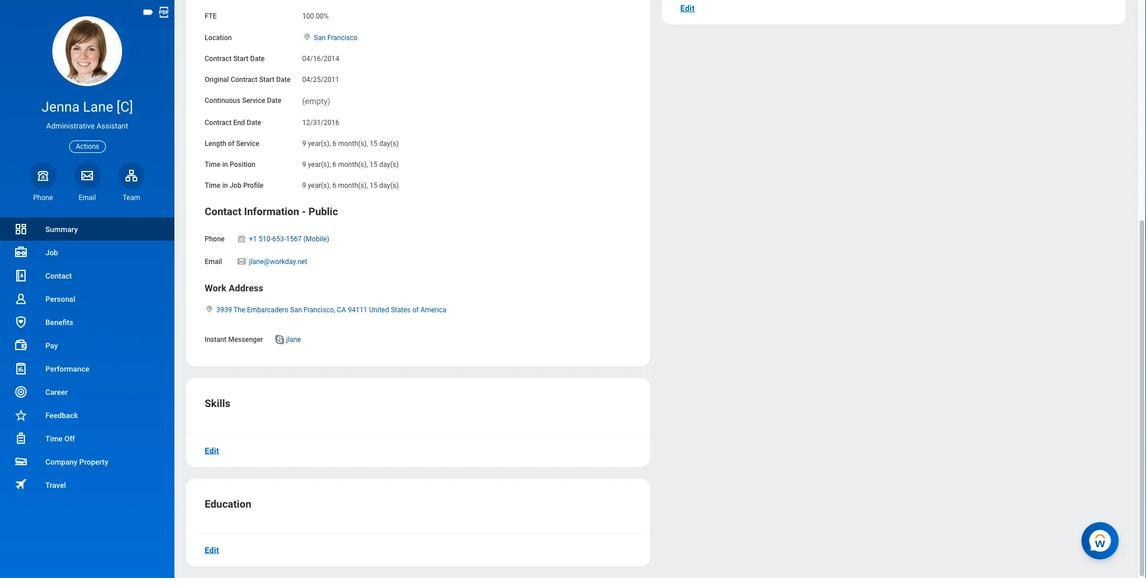 Task type: locate. For each thing, give the bounding box(es) containing it.
3 6 from the top
[[333, 181, 337, 189]]

9 year(s), 6 month(s), 15 day(s) for length of service
[[302, 139, 399, 147]]

1 9 year(s), 6 month(s), 15 day(s) from the top
[[302, 139, 399, 147]]

month(s), inside time in position element
[[338, 160, 368, 168]]

feedback link
[[0, 404, 174, 427]]

1 vertical spatial phone image
[[236, 234, 247, 243]]

3 day(s) from the top
[[379, 181, 399, 189]]

career image
[[14, 385, 28, 399]]

month(s), inside time in job profile element
[[338, 181, 368, 189]]

phone inside 'phone jenna lane [c]' element
[[33, 194, 53, 202]]

9 inside length of service element
[[302, 139, 306, 147]]

email up work
[[205, 257, 222, 266]]

mail image inside popup button
[[80, 169, 94, 182]]

service down original contract start date
[[242, 96, 265, 104]]

6
[[333, 139, 337, 147], [333, 160, 337, 168], [333, 181, 337, 189]]

day(s) down time in position element
[[379, 181, 399, 189]]

contract
[[205, 54, 232, 62], [231, 75, 258, 83], [205, 118, 232, 126]]

1 vertical spatial year(s),
[[308, 160, 331, 168]]

6 for time in position
[[333, 160, 337, 168]]

2 6 from the top
[[333, 160, 337, 168]]

15 up time in position element
[[370, 139, 378, 147]]

phone left +1
[[205, 235, 225, 243]]

in for job
[[222, 181, 228, 189]]

date right end
[[247, 118, 261, 126]]

(empty)
[[302, 96, 330, 106]]

month(s), up time in position element
[[338, 139, 368, 147]]

contact information - public
[[205, 205, 338, 218]]

time in job profile element
[[302, 174, 399, 190]]

time off image
[[14, 432, 28, 446]]

administrative
[[46, 122, 95, 130]]

year(s), for length of service
[[308, 139, 331, 147]]

2 vertical spatial year(s),
[[308, 181, 331, 189]]

1 vertical spatial 6
[[333, 160, 337, 168]]

phone
[[33, 194, 53, 202], [205, 235, 225, 243]]

2 vertical spatial edit button
[[200, 539, 224, 562]]

contact information - public group
[[205, 204, 632, 348]]

1 month(s), from the top
[[338, 139, 368, 147]]

3 year(s), from the top
[[308, 181, 331, 189]]

1 horizontal spatial phone image
[[236, 234, 247, 243]]

contact information - public button
[[205, 205, 338, 218]]

day(s) for time in position
[[379, 160, 399, 168]]

job
[[230, 181, 241, 189], [45, 248, 58, 257]]

contact up personal
[[45, 271, 72, 280]]

0 vertical spatial contact
[[205, 205, 242, 218]]

list containing summary
[[0, 218, 174, 497]]

0 horizontal spatial contact
[[45, 271, 72, 280]]

0 vertical spatial year(s),
[[308, 139, 331, 147]]

1 horizontal spatial san
[[314, 33, 326, 41]]

9 year(s), 6 month(s), 15 day(s) up time in position element
[[302, 139, 399, 147]]

start up continuous service date
[[259, 75, 275, 83]]

0 vertical spatial day(s)
[[379, 139, 399, 147]]

year(s), inside time in position element
[[308, 160, 331, 168]]

mail image up address
[[236, 257, 247, 266]]

information
[[244, 205, 299, 218]]

contract for start
[[205, 54, 232, 62]]

0 vertical spatial phone
[[33, 194, 53, 202]]

view printable version (pdf) image
[[158, 6, 170, 19]]

0 vertical spatial edit button
[[676, 0, 700, 20]]

1 day(s) from the top
[[379, 139, 399, 147]]

contract left end
[[205, 118, 232, 126]]

1 15 from the top
[[370, 139, 378, 147]]

0 vertical spatial month(s),
[[338, 139, 368, 147]]

2 vertical spatial 6
[[333, 181, 337, 189]]

day(s) inside length of service element
[[379, 139, 399, 147]]

year(s), up public
[[308, 181, 331, 189]]

year(s), for time in position
[[308, 160, 331, 168]]

email
[[79, 194, 96, 202], [205, 257, 222, 266]]

year(s), inside length of service element
[[308, 139, 331, 147]]

6 inside time in position element
[[333, 160, 337, 168]]

contact for contact
[[45, 271, 72, 280]]

9 year(s), 6 month(s), 15 day(s) up time in job profile element
[[302, 160, 399, 168]]

0 vertical spatial 6
[[333, 139, 337, 147]]

contact
[[205, 205, 242, 218], [45, 271, 72, 280]]

day(s) for length of service
[[379, 139, 399, 147]]

0 vertical spatial 9 year(s), 6 month(s), 15 day(s)
[[302, 139, 399, 147]]

15 down time in position element
[[370, 181, 378, 189]]

contact for contact information - public
[[205, 205, 242, 218]]

francisco,
[[304, 306, 335, 314]]

15 inside time in job profile element
[[370, 181, 378, 189]]

2 vertical spatial month(s),
[[338, 181, 368, 189]]

1 vertical spatial phone
[[205, 235, 225, 243]]

94111
[[348, 306, 368, 314]]

1 vertical spatial edit
[[205, 446, 219, 456]]

0 vertical spatial time
[[205, 160, 221, 168]]

0 vertical spatial in
[[222, 160, 228, 168]]

1 year(s), from the top
[[308, 139, 331, 147]]

6 up public
[[333, 181, 337, 189]]

month(s),
[[338, 139, 368, 147], [338, 160, 368, 168], [338, 181, 368, 189]]

6 inside length of service element
[[333, 139, 337, 147]]

time inside list
[[45, 434, 63, 443]]

service up position
[[236, 139, 259, 147]]

the
[[234, 306, 245, 314]]

year(s), inside time in job profile element
[[308, 181, 331, 189]]

benefits image
[[14, 315, 28, 329]]

2 vertical spatial 9
[[302, 181, 306, 189]]

location
[[205, 33, 232, 41]]

0 vertical spatial job
[[230, 181, 241, 189]]

career link
[[0, 380, 174, 404]]

1 horizontal spatial contact
[[205, 205, 242, 218]]

america
[[421, 306, 446, 314]]

15 for time in job profile
[[370, 181, 378, 189]]

phone image
[[35, 169, 51, 182], [236, 234, 247, 243]]

100.00%
[[302, 12, 329, 20]]

9
[[302, 139, 306, 147], [302, 160, 306, 168], [302, 181, 306, 189]]

san right location image
[[314, 33, 326, 41]]

1 vertical spatial start
[[259, 75, 275, 83]]

1 vertical spatial edit button
[[200, 439, 224, 462]]

1 vertical spatial mail image
[[236, 257, 247, 266]]

+1 510-653-1567 (mobile) link
[[249, 232, 329, 243]]

15
[[370, 139, 378, 147], [370, 160, 378, 168], [370, 181, 378, 189]]

contract up continuous service date
[[231, 75, 258, 83]]

contact image
[[14, 269, 28, 283]]

job left profile
[[230, 181, 241, 189]]

1 in from the top
[[222, 160, 228, 168]]

email jenna lane [c] element
[[74, 193, 101, 202]]

edit button for skills
[[200, 439, 224, 462]]

service
[[242, 96, 265, 104], [236, 139, 259, 147]]

1 vertical spatial 9 year(s), 6 month(s), 15 day(s)
[[302, 160, 399, 168]]

month(s), for time in position
[[338, 160, 368, 168]]

start up original contract start date
[[233, 54, 249, 62]]

6 inside time in job profile element
[[333, 181, 337, 189]]

+1
[[249, 235, 257, 243]]

3 month(s), from the top
[[338, 181, 368, 189]]

phone image left +1
[[236, 234, 247, 243]]

start
[[233, 54, 249, 62], [259, 75, 275, 83]]

2 15 from the top
[[370, 160, 378, 168]]

2 vertical spatial day(s)
[[379, 181, 399, 189]]

of right the states
[[412, 306, 419, 314]]

date for 04/16/2014
[[250, 54, 265, 62]]

6 up time in job profile element
[[333, 160, 337, 168]]

0 vertical spatial 9
[[302, 139, 306, 147]]

1 9 from the top
[[302, 139, 306, 147]]

in down time in position
[[222, 181, 228, 189]]

skills
[[205, 397, 230, 410]]

contact down time in job profile
[[205, 205, 242, 218]]

time for time off
[[45, 434, 63, 443]]

san left francisco,
[[290, 306, 302, 314]]

day(s) inside time in job profile element
[[379, 181, 399, 189]]

1 horizontal spatial phone
[[205, 235, 225, 243]]

date
[[250, 54, 265, 62], [276, 75, 291, 83], [267, 96, 281, 104], [247, 118, 261, 126]]

year(s), down 12/31/2016
[[308, 139, 331, 147]]

1 vertical spatial month(s),
[[338, 160, 368, 168]]

0 vertical spatial contract
[[205, 54, 232, 62]]

0 vertical spatial phone image
[[35, 169, 51, 182]]

1 horizontal spatial start
[[259, 75, 275, 83]]

contact inside group
[[205, 205, 242, 218]]

9 for time in position
[[302, 160, 306, 168]]

contact inside list
[[45, 271, 72, 280]]

jlane
[[286, 335, 301, 344]]

0 horizontal spatial email
[[79, 194, 96, 202]]

san inside '3939 the embarcadero san francisco, ca 94111 united states of america' link
[[290, 306, 302, 314]]

time left off
[[45, 434, 63, 443]]

3 15 from the top
[[370, 181, 378, 189]]

date left 04/25/2011 at the left of the page
[[276, 75, 291, 83]]

job link
[[0, 241, 174, 264]]

15 inside length of service element
[[370, 139, 378, 147]]

0 vertical spatial san
[[314, 33, 326, 41]]

0 vertical spatial email
[[79, 194, 96, 202]]

time down time in position
[[205, 181, 221, 189]]

6 up time in position element
[[333, 139, 337, 147]]

1 horizontal spatial email
[[205, 257, 222, 266]]

1 6 from the top
[[333, 139, 337, 147]]

of
[[228, 139, 234, 147], [412, 306, 419, 314]]

0 horizontal spatial job
[[45, 248, 58, 257]]

month(s), down time in position element
[[338, 181, 368, 189]]

-
[[302, 205, 306, 218]]

1 vertical spatial day(s)
[[379, 160, 399, 168]]

1 vertical spatial contact
[[45, 271, 72, 280]]

month(s), inside length of service element
[[338, 139, 368, 147]]

workday assistant region
[[1082, 518, 1124, 560]]

2 vertical spatial edit
[[205, 545, 219, 555]]

2 9 year(s), 6 month(s), 15 day(s) from the top
[[302, 160, 399, 168]]

0 horizontal spatial of
[[228, 139, 234, 147]]

time
[[205, 160, 221, 168], [205, 181, 221, 189], [45, 434, 63, 443]]

personal image
[[14, 292, 28, 306]]

phone up summary on the top
[[33, 194, 53, 202]]

1 vertical spatial time
[[205, 181, 221, 189]]

1 vertical spatial job
[[45, 248, 58, 257]]

3 9 from the top
[[302, 181, 306, 189]]

9 year(s), 6 month(s), 15 day(s) down time in position element
[[302, 181, 399, 189]]

15 inside time in position element
[[370, 160, 378, 168]]

0 vertical spatial service
[[242, 96, 265, 104]]

2 vertical spatial time
[[45, 434, 63, 443]]

day(s) inside time in position element
[[379, 160, 399, 168]]

1 vertical spatial in
[[222, 181, 228, 189]]

view team image
[[124, 169, 138, 182]]

0 horizontal spatial san
[[290, 306, 302, 314]]

2 in from the top
[[222, 181, 228, 189]]

edit button
[[676, 0, 700, 20], [200, 439, 224, 462], [200, 539, 224, 562]]

email button
[[74, 162, 101, 202]]

1 vertical spatial 15
[[370, 160, 378, 168]]

9 inside time in job profile element
[[302, 181, 306, 189]]

location image
[[302, 33, 312, 41]]

san
[[314, 33, 326, 41], [290, 306, 302, 314]]

2 vertical spatial 15
[[370, 181, 378, 189]]

list
[[0, 218, 174, 497]]

length
[[205, 139, 226, 147]]

mail image inside 'contact information - public' group
[[236, 257, 247, 266]]

15 up time in job profile element
[[370, 160, 378, 168]]

phone image up 'phone jenna lane [c]' element
[[35, 169, 51, 182]]

jenna lane [c]
[[41, 99, 133, 115]]

2 vertical spatial 9 year(s), 6 month(s), 15 day(s)
[[302, 181, 399, 189]]

messenger
[[228, 335, 263, 344]]

1 vertical spatial of
[[412, 306, 419, 314]]

united
[[369, 306, 389, 314]]

2 day(s) from the top
[[379, 160, 399, 168]]

1 vertical spatial email
[[205, 257, 222, 266]]

contract for end
[[205, 118, 232, 126]]

2 9 from the top
[[302, 160, 306, 168]]

summary link
[[0, 218, 174, 241]]

1 vertical spatial san
[[290, 306, 302, 314]]

0 vertical spatial mail image
[[80, 169, 94, 182]]

mail image up email jenna lane [c] element on the top of the page
[[80, 169, 94, 182]]

04/25/2011
[[302, 75, 339, 83]]

1 horizontal spatial job
[[230, 181, 241, 189]]

edit
[[681, 3, 695, 13], [205, 446, 219, 456], [205, 545, 219, 555]]

email up summary link
[[79, 194, 96, 202]]

performance link
[[0, 357, 174, 380]]

2 month(s), from the top
[[338, 160, 368, 168]]

of right length
[[228, 139, 234, 147]]

contract start date element
[[302, 47, 339, 63]]

3939
[[216, 306, 232, 314]]

year(s), up time in job profile element
[[308, 160, 331, 168]]

profile
[[243, 181, 264, 189]]

0 vertical spatial start
[[233, 54, 249, 62]]

2 year(s), from the top
[[308, 160, 331, 168]]

0 vertical spatial 15
[[370, 139, 378, 147]]

2 vertical spatial contract
[[205, 118, 232, 126]]

day(s) up time in position element
[[379, 139, 399, 147]]

1 vertical spatial 9
[[302, 160, 306, 168]]

date down original contract start date
[[267, 96, 281, 104]]

personal
[[45, 295, 75, 303]]

6 for time in job profile
[[333, 181, 337, 189]]

3 9 year(s), 6 month(s), 15 day(s) from the top
[[302, 181, 399, 189]]

1 horizontal spatial mail image
[[236, 257, 247, 266]]

15 for length of service
[[370, 139, 378, 147]]

1 horizontal spatial of
[[412, 306, 419, 314]]

contract down location
[[205, 54, 232, 62]]

mail image
[[80, 169, 94, 182], [236, 257, 247, 266]]

date up original contract start date
[[250, 54, 265, 62]]

summary image
[[14, 222, 28, 236]]

0 horizontal spatial phone
[[33, 194, 53, 202]]

time down length
[[205, 160, 221, 168]]

0 horizontal spatial phone image
[[35, 169, 51, 182]]

day(s) up time in job profile element
[[379, 160, 399, 168]]

career
[[45, 388, 68, 396]]

public
[[309, 205, 338, 218]]

in left position
[[222, 160, 228, 168]]

9 inside time in position element
[[302, 160, 306, 168]]

actions button
[[69, 141, 106, 153]]

job down summary on the top
[[45, 248, 58, 257]]

month(s), up time in job profile element
[[338, 160, 368, 168]]

0 horizontal spatial mail image
[[80, 169, 94, 182]]

year(s),
[[308, 139, 331, 147], [308, 160, 331, 168], [308, 181, 331, 189]]

in
[[222, 160, 228, 168], [222, 181, 228, 189]]

position
[[230, 160, 255, 168]]

year(s), for time in job profile
[[308, 181, 331, 189]]

team jenna lane [c] element
[[118, 193, 145, 202]]



Task type: describe. For each thing, give the bounding box(es) containing it.
administrative assistant
[[46, 122, 128, 130]]

in for position
[[222, 160, 228, 168]]

company property image
[[14, 455, 28, 469]]

company property
[[45, 457, 108, 466]]

company property link
[[0, 450, 174, 473]]

benefits link
[[0, 311, 174, 334]]

3939 the embarcadero san francisco, ca 94111 united states of america
[[216, 306, 446, 314]]

lane
[[83, 99, 113, 115]]

6 for length of service
[[333, 139, 337, 147]]

(mobile)
[[303, 235, 329, 243]]

travel
[[45, 481, 66, 489]]

9 for length of service
[[302, 139, 306, 147]]

edit for education
[[205, 545, 219, 555]]

san francisco
[[314, 33, 358, 41]]

time in job profile
[[205, 181, 264, 189]]

0 vertical spatial of
[[228, 139, 234, 147]]

phone jenna lane [c] element
[[30, 193, 56, 202]]

ca
[[337, 306, 346, 314]]

job image
[[14, 245, 28, 259]]

9 year(s), 6 month(s), 15 day(s) for time in job profile
[[302, 181, 399, 189]]

feedback image
[[14, 408, 28, 422]]

original contract start date
[[205, 75, 291, 83]]

address
[[229, 283, 263, 294]]

instant messenger
[[205, 335, 263, 344]]

9 year(s), 6 month(s), 15 day(s) for time in position
[[302, 160, 399, 168]]

benefits
[[45, 318, 73, 327]]

time off link
[[0, 427, 174, 450]]

length of service
[[205, 139, 259, 147]]

date for (empty)
[[267, 96, 281, 104]]

12/31/2016
[[302, 118, 339, 126]]

date for 12/31/2016
[[247, 118, 261, 126]]

time in position element
[[302, 153, 399, 169]]

education
[[205, 498, 251, 510]]

510-
[[259, 235, 272, 243]]

phone button
[[30, 162, 56, 202]]

+1 510-653-1567 (mobile)
[[249, 235, 329, 243]]

san inside san francisco link
[[314, 33, 326, 41]]

1 vertical spatial contract
[[231, 75, 258, 83]]

time for time in job profile
[[205, 181, 221, 189]]

contract end date element
[[302, 111, 339, 127]]

location image
[[205, 305, 214, 313]]

jlane@workday.net
[[249, 257, 307, 266]]

navigation pane region
[[0, 0, 174, 578]]

1 vertical spatial service
[[236, 139, 259, 147]]

of inside 'contact information - public' group
[[412, 306, 419, 314]]

property
[[79, 457, 108, 466]]

instant
[[205, 335, 226, 344]]

travel link
[[0, 473, 174, 497]]

653-
[[272, 235, 286, 243]]

feedback
[[45, 411, 78, 420]]

time off
[[45, 434, 75, 443]]

team
[[123, 194, 140, 202]]

job inside list
[[45, 248, 58, 257]]

francisco
[[327, 33, 358, 41]]

continuous service date
[[205, 96, 281, 104]]

states
[[391, 306, 411, 314]]

phone image inside popup button
[[35, 169, 51, 182]]

team link
[[118, 162, 145, 202]]

day(s) for time in job profile
[[379, 181, 399, 189]]

off
[[64, 434, 75, 443]]

length of service element
[[302, 132, 399, 148]]

jlane link
[[286, 333, 301, 344]]

performance image
[[14, 362, 28, 376]]

personal link
[[0, 287, 174, 311]]

fte
[[205, 12, 217, 20]]

month(s), for length of service
[[338, 139, 368, 147]]

san francisco link
[[314, 31, 358, 41]]

embarcadero
[[247, 306, 289, 314]]

jenna
[[41, 99, 80, 115]]

pay
[[45, 341, 58, 350]]

time in position
[[205, 160, 255, 168]]

work address
[[205, 283, 263, 294]]

summary
[[45, 225, 78, 234]]

9 for time in job profile
[[302, 181, 306, 189]]

email inside popup button
[[79, 194, 96, 202]]

phone inside 'contact information - public' group
[[205, 235, 225, 243]]

tag image
[[142, 6, 155, 19]]

company
[[45, 457, 77, 466]]

contact link
[[0, 264, 174, 287]]

month(s), for time in job profile
[[338, 181, 368, 189]]

actions
[[76, 143, 99, 151]]

pay link
[[0, 334, 174, 357]]

skype image
[[274, 334, 285, 345]]

work
[[205, 283, 226, 294]]

3939 the embarcadero san francisco, ca 94111 united states of america link
[[216, 303, 446, 314]]

travel image
[[14, 477, 28, 491]]

04/16/2014
[[302, 54, 339, 62]]

continuous
[[205, 96, 240, 104]]

edit for skills
[[205, 446, 219, 456]]

original
[[205, 75, 229, 83]]

contract end date
[[205, 118, 261, 126]]

15 for time in position
[[370, 160, 378, 168]]

1567
[[286, 235, 302, 243]]

edit button for education
[[200, 539, 224, 562]]

0 vertical spatial edit
[[681, 3, 695, 13]]

pay image
[[14, 339, 28, 352]]

performance
[[45, 364, 89, 373]]

assistant
[[97, 122, 128, 130]]

0 horizontal spatial start
[[233, 54, 249, 62]]

time for time in position
[[205, 160, 221, 168]]

contract start date
[[205, 54, 265, 62]]

[c]
[[117, 99, 133, 115]]

original contract start date element
[[302, 68, 339, 84]]

end
[[233, 118, 245, 126]]

jlane@workday.net link
[[249, 255, 307, 266]]

fte element
[[302, 5, 329, 21]]

email inside 'contact information - public' group
[[205, 257, 222, 266]]



Task type: vqa. For each thing, say whether or not it's contained in the screenshot.
reading pane region
no



